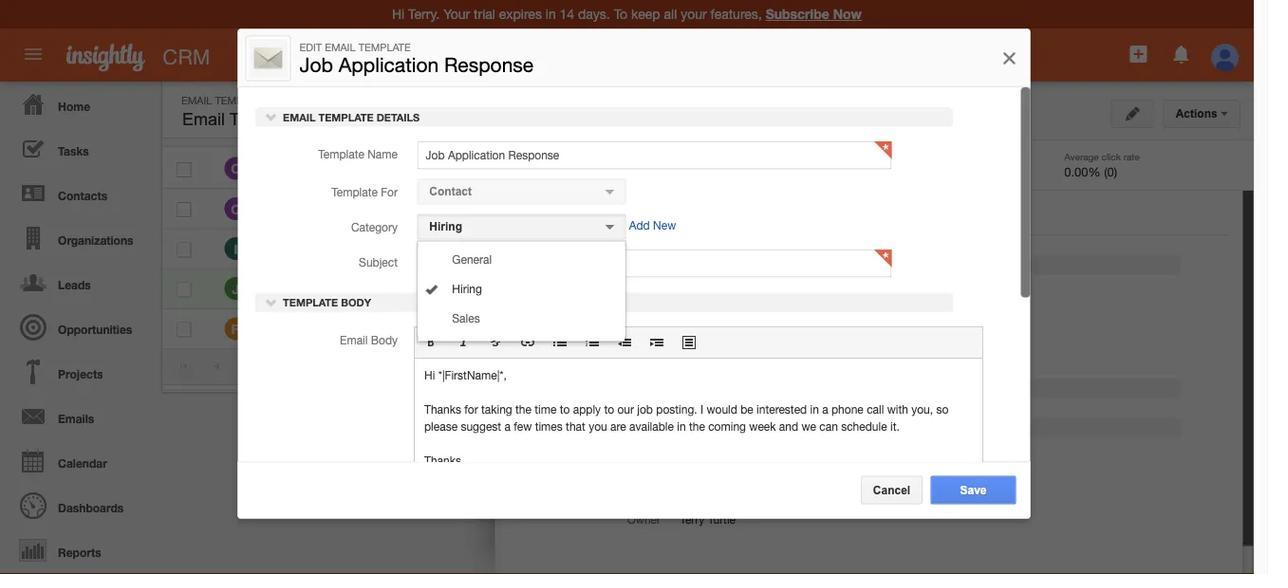 Task type: locate. For each thing, give the bounding box(es) containing it.
nov- inside r row
[[782, 322, 807, 335]]

for for i
[[357, 242, 371, 255]]

2 rate from the left
[[1124, 151, 1140, 162]]

template body
[[280, 297, 371, 309]]

sales inside i row
[[429, 243, 456, 255]]

chevron down image
[[264, 110, 278, 123]]

(0) down "open"
[[921, 164, 935, 179]]

turtle up "terry turtle general"
[[399, 162, 427, 175]]

projects
[[58, 367, 103, 381]]

template name up have
[[318, 148, 397, 161]]

1 horizontal spatial for
[[644, 308, 661, 322]]

details link
[[516, 205, 576, 232]]

application right edit
[[339, 52, 439, 76]]

general down email template categories
[[1004, 200, 1043, 213]]

0 vertical spatial of
[[896, 359, 906, 372]]

0% cell for us.
[[608, 229, 750, 269]]

the inside r row
[[424, 322, 440, 335]]

apply
[[573, 403, 601, 416]]

16-nov-23 3:07 pm for r
[[765, 322, 865, 335]]

edit email template job application response
[[300, 41, 534, 76]]

c up i link
[[231, 201, 241, 217]]

1 vertical spatial sales cell
[[411, 229, 553, 269]]

time up times
[[534, 403, 556, 416]]

2 horizontal spatial details
[[637, 259, 680, 272]]

sales link inside job application response dialog
[[418, 306, 625, 331]]

2 vertical spatial terry turtle sales
[[371, 322, 456, 335]]

1 16-nov-23 3:07 pm from the top
[[765, 162, 865, 175]]

3:07 inside j row
[[823, 282, 845, 295]]

1 (0) from the left
[[921, 164, 935, 179]]

None checkbox
[[177, 202, 191, 218], [177, 323, 191, 338], [177, 202, 191, 218], [177, 323, 191, 338]]

hiring cell
[[411, 269, 553, 309]]

c link down email templates button
[[225, 157, 247, 180]]

rate
[[653, 122, 679, 136]]

you down apply
[[588, 420, 607, 433]]

0 horizontal spatial for
[[381, 186, 397, 199]]

1 horizontal spatial emails
[[516, 151, 544, 162]]

thanks for contacting us. link
[[317, 242, 446, 255]]

navigation
[[0, 82, 152, 573]]

0 vertical spatial c
[[231, 161, 241, 177]]

turtle up can you point me to the right person?
[[399, 282, 427, 295]]

terry turtle
[[680, 513, 736, 526]]

can you point me to the right person? link
[[317, 322, 510, 335]]

contact button
[[417, 179, 626, 205]]

toolbar
[[414, 328, 982, 359]]

crm
[[163, 45, 210, 69]]

0 vertical spatial the
[[424, 322, 440, 335]]

do
[[317, 162, 331, 175]]

pm inside i row
[[848, 242, 865, 255]]

0 vertical spatial name
[[262, 122, 294, 136]]

privacy policy
[[854, 447, 925, 461]]

c link up i link
[[225, 197, 247, 220]]

terry for connecting
[[371, 202, 396, 215]]

4 0% from the top
[[626, 283, 642, 295]]

0 vertical spatial body
[[341, 297, 371, 309]]

app for android app
[[533, 447, 554, 461]]

emails up calendar link
[[58, 412, 94, 425]]

sales inside c row
[[429, 163, 456, 175]]

coming
[[708, 420, 746, 433]]

templates
[[215, 94, 274, 106], [229, 110, 307, 129]]

r row
[[162, 309, 964, 349]]

3:07 for i
[[823, 242, 845, 255]]

turtle inside j row
[[399, 282, 427, 295]]

sales up "terry turtle general"
[[429, 163, 456, 175]]

email template details up have
[[280, 111, 419, 123]]

email template details
[[280, 111, 419, 123], [540, 259, 680, 272]]

opportunities link
[[5, 305, 152, 349]]

contact down the connect?
[[429, 185, 471, 198]]

you right 'do'
[[335, 162, 353, 175]]

hiring link down email template categories
[[990, 248, 1037, 264]]

terry turtle sales up terry turtle hiring
[[371, 242, 456, 255]]

rate inside average click rate 0.00% (0)
[[1124, 151, 1140, 162]]

0 horizontal spatial i
[[234, 241, 238, 257]]

1 vertical spatial details
[[527, 210, 565, 223]]

1 horizontal spatial rate
[[1124, 151, 1140, 162]]

i up j link
[[234, 241, 238, 257]]

1 vertical spatial applying...
[[737, 350, 790, 363]]

for down subject text field
[[644, 308, 661, 322]]

leads link
[[5, 260, 152, 305]]

0 horizontal spatial emails
[[58, 412, 94, 425]]

1 horizontal spatial name
[[367, 148, 397, 161]]

2 (0) from the left
[[1105, 164, 1118, 179]]

job up chevron down image
[[262, 282, 282, 295]]

details inside "details" link
[[527, 210, 565, 223]]

now
[[833, 6, 862, 22]]

16-nov-23 3:07 pm inside i row
[[765, 242, 865, 255]]

details down add new
[[637, 259, 680, 272]]

0 vertical spatial terry turtle sales
[[371, 162, 456, 175]]

for inside j row
[[357, 282, 371, 295]]

terry turtle sales down terry turtle hiring
[[371, 322, 456, 335]]

thanks for applying... down contact
[[680, 350, 790, 363]]

0 horizontal spatial sales link
[[418, 306, 625, 331]]

average inside 'average open rate 0.00% (0)'
[[882, 151, 916, 162]]

3 terry turtle link from the top
[[371, 242, 427, 255]]

0 horizontal spatial a
[[504, 420, 510, 433]]

a left few
[[504, 420, 510, 433]]

5 0% cell from the top
[[608, 309, 750, 349]]

emails up "open"
[[936, 103, 976, 115]]

(0) for average open rate 0.00% (0)
[[921, 164, 935, 179]]

to inside r row
[[410, 322, 421, 335]]

5 left "items"
[[910, 359, 916, 372]]

1 horizontal spatial 0.00%
[[1065, 164, 1101, 179]]

1 terry turtle sales from the top
[[371, 162, 456, 175]]

emails link up "open"
[[901, 95, 988, 123]]

3 terry turtle sales from the top
[[371, 322, 456, 335]]

subscribe
[[766, 6, 830, 22]]

application up contact
[[703, 287, 760, 301]]

we
[[801, 420, 816, 433]]

of right terms
[[784, 447, 794, 461]]

terry turtle link inside j row
[[371, 282, 427, 295]]

1 vertical spatial time
[[534, 403, 556, 416]]

email template details down add
[[540, 259, 680, 272]]

0% cell
[[608, 149, 750, 189], [608, 189, 750, 229], [608, 229, 750, 269], [608, 269, 750, 309], [608, 309, 750, 349]]

1 average from the left
[[882, 151, 916, 162]]

1 horizontal spatial hiring link
[[990, 248, 1037, 264]]

0 horizontal spatial email template details
[[280, 111, 419, 123]]

sales cell up hiring button
[[411, 149, 553, 189]]

terry turtle sales for i
[[371, 242, 456, 255]]

contact cell for i
[[553, 229, 609, 269]]

2 vertical spatial name
[[631, 287, 661, 301]]

turtle for point
[[399, 322, 427, 335]]

details down contact button
[[527, 210, 565, 223]]

row
[[162, 111, 963, 147]]

template name down subject text field
[[581, 287, 661, 301]]

a
[[822, 403, 828, 416], [504, 420, 510, 433]]

general link down email template categories
[[990, 199, 1046, 214]]

terry turtle link
[[371, 162, 427, 175], [371, 202, 427, 215], [371, 242, 427, 255], [371, 282, 427, 295], [371, 322, 427, 335]]

0% inside i row
[[626, 243, 642, 255]]

0 vertical spatial subject
[[316, 122, 358, 136]]

to
[[409, 162, 419, 175], [410, 322, 421, 335], [560, 403, 570, 416], [604, 403, 614, 416]]

1 app from the left
[[533, 447, 554, 461]]

general for hiring
[[452, 253, 492, 266]]

iphone app link
[[656, 447, 731, 461]]

pm for c
[[848, 162, 865, 175]]

terry
[[371, 162, 396, 175], [371, 202, 396, 215], [371, 242, 396, 255], [371, 282, 396, 295], [371, 322, 396, 335], [680, 513, 705, 526]]

0 horizontal spatial emails link
[[5, 394, 152, 439]]

0 vertical spatial a
[[822, 403, 828, 416]]

sales cell up "ok" icon
[[411, 229, 553, 269]]

pm inside j row
[[848, 282, 865, 295]]

new email template link
[[1053, 95, 1187, 123]]

turtle down 16-nov-23
[[708, 513, 736, 526]]

general for sales
[[1004, 200, 1043, 213]]

1 vertical spatial category
[[351, 221, 397, 234]]

template for up thanks for connecting link
[[331, 186, 397, 199]]

template for down subject text field
[[595, 308, 661, 322]]

notifications image
[[1171, 43, 1193, 66]]

2 horizontal spatial the
[[689, 420, 705, 433]]

23 for i
[[807, 242, 820, 255]]

1 horizontal spatial average
[[1065, 151, 1099, 162]]

0 vertical spatial applying...
[[374, 282, 427, 295]]

3:07 inside c row
[[823, 162, 845, 175]]

1 vertical spatial c
[[231, 201, 241, 217]]

None checkbox
[[177, 121, 191, 136], [177, 162, 191, 177], [177, 242, 191, 258], [177, 282, 191, 298], [177, 121, 191, 136], [177, 162, 191, 177], [177, 242, 191, 258], [177, 282, 191, 298]]

4 terry turtle link from the top
[[371, 282, 427, 295]]

template inside new email template link
[[1125, 103, 1175, 115]]

new up bin
[[1065, 103, 1089, 115]]

2 sales cell from the top
[[411, 229, 553, 269]]

0 vertical spatial you
[[335, 162, 353, 175]]

thanks for applying... up point
[[317, 282, 427, 295]]

0 vertical spatial contact
[[429, 185, 471, 198]]

0 horizontal spatial thanks for applying...
[[317, 282, 427, 295]]

thanks up template body
[[317, 282, 354, 295]]

0.00% inside 'average open rate 0.00% (0)'
[[882, 164, 918, 179]]

5 right -
[[887, 359, 893, 372]]

owner
[[370, 122, 406, 136], [627, 513, 661, 526]]

3 3:07 from the top
[[823, 282, 845, 295]]

contact cell left add
[[553, 229, 609, 269]]

23 inside i row
[[807, 242, 820, 255]]

1 sales cell from the top
[[411, 149, 553, 189]]

contact inside i row
[[568, 242, 609, 255]]

2 vertical spatial contact
[[568, 242, 609, 255]]

rate right click
[[1124, 151, 1140, 162]]

app down times
[[533, 447, 554, 461]]

thanks inside i row
[[317, 242, 354, 255]]

0 horizontal spatial category
[[351, 221, 397, 234]]

general cell
[[411, 189, 553, 229]]

c for do you have time to connect?
[[231, 161, 241, 177]]

thanks inside thanks for taking the time to apply to our job posting. i would be interested in a phone call with you, so please suggest a few times that you are available in the coming week and we can schedule it.
[[424, 403, 461, 416]]

in up we
[[810, 403, 819, 416]]

1 3:07 from the top
[[823, 162, 845, 175]]

thanks for applying...
[[317, 282, 427, 295], [680, 350, 790, 363]]

terry turtle link inside i row
[[371, 242, 427, 255]]

0 vertical spatial i
[[234, 241, 238, 257]]

nov- inside c row
[[782, 162, 807, 175]]

0% cell for me
[[608, 309, 750, 349]]

terry inside r row
[[371, 322, 396, 335]]

to up that in the left bottom of the page
[[560, 403, 570, 416]]

terry turtle sales up "terry turtle general"
[[371, 162, 456, 175]]

0 horizontal spatial new
[[653, 219, 676, 232]]

template name inside job application response dialog
[[318, 148, 397, 161]]

organizations
[[58, 234, 133, 247]]

2 c from the top
[[231, 201, 241, 217]]

4 16-nov-23 3:07 pm from the top
[[765, 322, 865, 335]]

sales cell for i
[[411, 229, 553, 269]]

3 sales cell from the top
[[411, 309, 553, 349]]

1 vertical spatial owner
[[627, 513, 661, 526]]

2 terry turtle link from the top
[[371, 202, 427, 215]]

1 horizontal spatial a
[[822, 403, 828, 416]]

terry inside j row
[[371, 282, 396, 295]]

1 horizontal spatial in
[[810, 403, 819, 416]]

thanks up job application response link
[[317, 242, 354, 255]]

16- inside j row
[[765, 282, 782, 295]]

2 vertical spatial the
[[689, 420, 705, 433]]

(0) for average click rate 0.00% (0)
[[1105, 164, 1118, 179]]

i left the would
[[700, 403, 703, 416]]

3:07 inside r row
[[823, 322, 845, 335]]

4 0% cell from the top
[[608, 269, 750, 309]]

emails
[[936, 103, 976, 115], [516, 151, 544, 162], [58, 412, 94, 425]]

new right add
[[653, 219, 676, 232]]

template
[[359, 41, 411, 53], [597, 94, 649, 106], [1125, 103, 1175, 115], [318, 111, 373, 123], [318, 148, 364, 161], [1012, 172, 1067, 184], [331, 186, 377, 199], [579, 259, 634, 272], [581, 287, 628, 301], [283, 297, 338, 309], [595, 308, 641, 322]]

templates up chevron down icon
[[215, 94, 274, 106]]

applying...
[[374, 282, 427, 295], [737, 350, 790, 363]]

1 horizontal spatial app
[[710, 447, 731, 461]]

in down "posting." on the bottom right
[[677, 420, 686, 433]]

email
[[325, 41, 356, 53], [181, 94, 212, 106], [563, 94, 594, 106], [1092, 103, 1122, 115], [182, 110, 225, 129], [283, 111, 315, 123], [976, 172, 1009, 184], [543, 259, 576, 272], [340, 333, 367, 347]]

turtle inside r row
[[399, 322, 427, 335]]

0 vertical spatial sales cell
[[411, 149, 553, 189]]

1 horizontal spatial emails link
[[901, 95, 988, 123]]

1 horizontal spatial template name
[[581, 287, 661, 301]]

that
[[566, 420, 585, 433]]

nov- inside j row
[[782, 282, 807, 295]]

suggest
[[461, 420, 501, 433]]

to right me
[[410, 322, 421, 335]]

general inside job application response dialog
[[452, 253, 492, 266]]

5 terry turtle link from the top
[[371, 322, 427, 335]]

hiring down contact
[[680, 329, 710, 342]]

23 inside c row
[[807, 162, 820, 175]]

16- inside i row
[[765, 242, 782, 255]]

2 pm from the top
[[848, 242, 865, 255]]

body for template body
[[341, 297, 371, 309]]

1 vertical spatial c link
[[225, 197, 247, 220]]

terry inside i row
[[371, 242, 396, 255]]

to left our
[[604, 403, 614, 416]]

0 vertical spatial new
[[1065, 103, 1089, 115]]

1 rate from the left
[[943, 151, 959, 162]]

3:07 inside i row
[[823, 242, 845, 255]]

phone
[[831, 403, 863, 416]]

you for r
[[341, 322, 359, 335]]

call
[[867, 403, 884, 416]]

thanks for c
[[317, 202, 354, 215]]

0 vertical spatial for
[[381, 186, 397, 199]]

rate for average open rate 0.00% (0)
[[943, 151, 959, 162]]

23 inside r row
[[807, 322, 820, 335]]

turtle for applying...
[[399, 282, 427, 295]]

16- for c
[[765, 162, 782, 175]]

1 0% cell from the top
[[608, 149, 750, 189]]

4 3:07 from the top
[[823, 322, 845, 335]]

menu
[[418, 247, 625, 336]]

chevron down image
[[264, 296, 278, 309]]

23 for j
[[807, 282, 820, 295]]

0 vertical spatial in
[[810, 403, 819, 416]]

add
[[629, 219, 650, 232]]

sales cell
[[411, 149, 553, 189], [411, 229, 553, 269], [411, 309, 553, 349]]

reports
[[58, 546, 101, 559]]

app down the coming
[[710, 447, 731, 461]]

hiring up the right
[[429, 283, 459, 295]]

2 0% cell from the top
[[608, 189, 750, 229]]

(0) down click
[[1105, 164, 1118, 179]]

turtle up contacting
[[399, 202, 427, 215]]

close image
[[1000, 47, 1019, 70]]

contact down the lead cell
[[568, 202, 609, 215]]

4 pm from the top
[[848, 322, 865, 335]]

2 horizontal spatial category
[[614, 329, 661, 342]]

2 16-nov-23 3:07 pm cell from the top
[[750, 229, 916, 269]]

body
[[341, 297, 371, 309], [371, 333, 397, 347]]

0% for us.
[[626, 243, 642, 255]]

(0)
[[921, 164, 935, 179], [1105, 164, 1118, 179]]

application up template body
[[285, 282, 342, 295]]

you inside r row
[[341, 322, 359, 335]]

and
[[779, 420, 798, 433]]

thanks up please
[[424, 403, 461, 416]]

hiring up us.
[[429, 220, 462, 233]]

job up sent
[[563, 105, 597, 129]]

category up job
[[614, 329, 661, 342]]

terry turtle sales inside c row
[[371, 162, 456, 175]]

23 inside j row
[[807, 282, 820, 295]]

2 16-nov-23 3:07 pm from the top
[[765, 242, 865, 255]]

4 16-nov-23 3:07 pm cell from the top
[[750, 309, 916, 349]]

open
[[621, 122, 650, 136]]

job application response
[[563, 105, 797, 129], [262, 282, 396, 295], [680, 287, 814, 301]]

0 vertical spatial c link
[[225, 157, 247, 180]]

Search all data.... text field
[[469, 40, 843, 74]]

sales for i
[[429, 243, 456, 255]]

1 0% from the top
[[626, 163, 642, 175]]

0 horizontal spatial rate
[[943, 151, 959, 162]]

2 vertical spatial details
[[637, 259, 680, 272]]

0 horizontal spatial time
[[384, 162, 406, 175]]

of right -
[[896, 359, 906, 372]]

email template image
[[513, 92, 551, 130]]

date
[[810, 122, 835, 136]]

please
[[424, 420, 457, 433]]

0 vertical spatial general link
[[990, 199, 1046, 214]]

1 horizontal spatial sales link
[[990, 224, 1035, 239]]

c down email templates button
[[231, 161, 241, 177]]

2 0 from the left
[[699, 164, 706, 179]]

terry turtle link inside r row
[[371, 322, 427, 335]]

row group
[[162, 149, 964, 349]]

terry turtle sales inside r row
[[371, 322, 456, 335]]

1 pm from the top
[[848, 162, 865, 175]]

contact for i
[[568, 242, 609, 255]]

1 horizontal spatial thanks for applying...
[[680, 350, 790, 363]]

job application response inside j row
[[262, 282, 396, 295]]

terry for have
[[371, 162, 396, 175]]

rate inside 'average open rate 0.00% (0)'
[[943, 151, 959, 162]]

average left click
[[1065, 151, 1099, 162]]

email template
[[563, 94, 649, 106]]

0 vertical spatial details
[[376, 111, 419, 123]]

1 vertical spatial contact
[[568, 202, 609, 215]]

i inside row
[[234, 241, 238, 257]]

0 horizontal spatial (0)
[[921, 164, 935, 179]]

16-nov-23
[[680, 450, 735, 463]]

0 vertical spatial category
[[424, 122, 474, 136]]

for left 'connecting'
[[357, 202, 371, 215]]

pm inside c row
[[848, 162, 865, 175]]

application
[[339, 52, 439, 76], [602, 105, 702, 129], [285, 282, 342, 295], [703, 287, 760, 301]]

1 c link from the top
[[225, 157, 247, 180]]

2 app from the left
[[710, 447, 731, 461]]

average inside average click rate 0.00% (0)
[[1065, 151, 1099, 162]]

for inside i row
[[357, 242, 371, 255]]

refresh list image
[[760, 103, 778, 115]]

1 vertical spatial you
[[341, 322, 359, 335]]

recycle
[[995, 121, 1045, 133]]

c link for do
[[225, 157, 247, 180]]

contact up j row
[[568, 242, 609, 255]]

1 vertical spatial general link
[[418, 247, 625, 272]]

time right have
[[384, 162, 406, 175]]

terry for applying...
[[371, 282, 396, 295]]

16-nov-23 3:07 pm cell for c
[[750, 149, 916, 189]]

hiring link
[[990, 248, 1037, 264], [418, 277, 625, 301]]

email templates email templates
[[181, 94, 307, 129]]

for up suggest
[[464, 403, 478, 416]]

16- for r
[[765, 322, 782, 335]]

response
[[444, 52, 534, 76], [708, 105, 797, 129], [345, 282, 396, 295], [763, 287, 814, 301]]

general up 'hiring' cell
[[452, 253, 492, 266]]

job up contact
[[680, 287, 699, 301]]

thanks inside j row
[[317, 282, 354, 295]]

for left contacting
[[357, 242, 371, 255]]

new inside job application response dialog
[[653, 219, 676, 232]]

16-nov-23 3:07 pm for i
[[765, 242, 865, 255]]

0 horizontal spatial template name
[[318, 148, 397, 161]]

menu containing general
[[418, 247, 625, 336]]

2 terry turtle sales from the top
[[371, 242, 456, 255]]

j row
[[162, 269, 964, 309]]

application containing hi *|firstname|*,
[[414, 327, 983, 550]]

contact cell
[[553, 189, 609, 229], [553, 229, 609, 269]]

category inside job application response dialog
[[351, 221, 397, 234]]

16-nov-23 3:07 pm
[[765, 162, 865, 175], [765, 242, 865, 255], [765, 282, 865, 295], [765, 322, 865, 335]]

1 5 from the left
[[887, 359, 893, 372]]

3:07
[[823, 162, 845, 175], [823, 242, 845, 255], [823, 282, 845, 295], [823, 322, 845, 335]]

terry turtle link for contacting
[[371, 242, 427, 255]]

2 c link from the top
[[225, 197, 247, 220]]

average left "open"
[[882, 151, 916, 162]]

cell
[[248, 149, 302, 189], [916, 149, 964, 189], [248, 189, 302, 229], [750, 189, 916, 229], [916, 189, 964, 229], [248, 229, 302, 269], [916, 229, 964, 269], [162, 269, 210, 309], [553, 269, 608, 309], [248, 309, 302, 349], [553, 309, 608, 349]]

(0) inside average click rate 0.00% (0)
[[1105, 164, 1118, 179]]

3 pm from the top
[[848, 282, 865, 295]]

you inside c row
[[335, 162, 353, 175]]

organizations link
[[5, 216, 152, 260]]

j link
[[225, 277, 247, 300]]

subject up job
[[622, 350, 661, 363]]

1 vertical spatial sales link
[[418, 306, 625, 331]]

nov- inside i row
[[782, 242, 807, 255]]

time inside thanks for taking the time to apply to our job posting. i would be interested in a phone call with you, so please suggest a few times that you are available in the coming week and we can schedule it.
[[534, 403, 556, 416]]

i
[[234, 241, 238, 257], [700, 403, 703, 416]]

0 horizontal spatial app
[[533, 447, 554, 461]]

2 horizontal spatial subject
[[622, 350, 661, 363]]

category up the connect?
[[424, 122, 474, 136]]

1 0 from the left
[[516, 164, 522, 179]]

1 0.00% from the left
[[882, 164, 918, 179]]

general
[[1004, 200, 1043, 213], [429, 203, 468, 215], [452, 253, 492, 266]]

job application response up template body
[[262, 282, 396, 295]]

for inside c row
[[357, 202, 371, 215]]

0 horizontal spatial hiring link
[[418, 277, 625, 301]]

16-nov-23 3:07 pm cell for j
[[750, 269, 916, 309]]

details up do you have time to connect? link
[[376, 111, 419, 123]]

1 16-nov-23 3:07 pm cell from the top
[[750, 149, 916, 189]]

0% for me
[[626, 323, 642, 335]]

application
[[414, 327, 983, 550]]

1 vertical spatial body
[[371, 333, 397, 347]]

16-nov-23 3:07 pm cell for r
[[750, 309, 916, 349]]

16-nov-23 3:07 pm inside r row
[[765, 322, 865, 335]]

pm
[[848, 162, 865, 175], [848, 242, 865, 255], [848, 282, 865, 295], [848, 322, 865, 335]]

3 0% cell from the top
[[608, 229, 750, 269]]

posting.
[[656, 403, 697, 416]]

sales up "ok" icon
[[429, 243, 456, 255]]

job inside edit email template job application response
[[300, 52, 333, 76]]

16-nov-23 3:07 pm cell
[[750, 149, 916, 189], [750, 229, 916, 269], [750, 269, 916, 309], [750, 309, 916, 349]]

0 horizontal spatial 0.00%
[[882, 164, 918, 179]]

1 horizontal spatial subject
[[359, 256, 397, 269]]

c link for thanks
[[225, 197, 247, 220]]

sales down "ok" icon
[[429, 323, 456, 335]]

23 for c
[[807, 162, 820, 175]]

0 vertical spatial thanks for applying...
[[317, 282, 427, 295]]

2 3:07 from the top
[[823, 242, 845, 255]]

average
[[882, 151, 916, 162], [1065, 151, 1099, 162]]

category
[[424, 122, 474, 136], [351, 221, 397, 234], [614, 329, 661, 342]]

1 vertical spatial thanks for applying...
[[680, 350, 790, 363]]

owner up do you have time to connect?
[[370, 122, 406, 136]]

23
[[807, 162, 820, 175], [807, 242, 820, 255], [807, 282, 820, 295], [807, 322, 820, 335], [722, 450, 735, 463]]

turtle inside i row
[[399, 242, 427, 255]]

0 horizontal spatial of
[[784, 447, 794, 461]]

terry turtle sales inside i row
[[371, 242, 456, 255]]

16-nov-23 3:07 pm cell for i
[[750, 229, 916, 269]]

pm inside r row
[[848, 322, 865, 335]]

the up few
[[515, 403, 531, 416]]

1 contact cell from the top
[[553, 189, 609, 229]]

data
[[944, 447, 968, 461]]

general link for sales
[[990, 199, 1046, 214]]

recycle bin link
[[976, 121, 1075, 133]]

name
[[262, 122, 294, 136], [367, 148, 397, 161], [631, 287, 661, 301]]

0.00% inside average click rate 0.00% (0)
[[1065, 164, 1101, 179]]

1 horizontal spatial category
[[424, 122, 474, 136]]

3 16-nov-23 3:07 pm from the top
[[765, 282, 865, 295]]

23 for r
[[807, 322, 820, 335]]

thanks for applying... inside j row
[[317, 282, 427, 295]]

average for average click rate 0.00% (0)
[[1065, 151, 1099, 162]]

general link down hiring button
[[418, 247, 625, 272]]

16-nov-23 3:07 pm inside j row
[[765, 282, 865, 295]]

taking
[[481, 403, 512, 416]]

5 0% from the top
[[626, 323, 642, 335]]

you right can
[[341, 322, 359, 335]]

general inside "terry turtle general"
[[429, 203, 468, 215]]

a up 'can'
[[822, 403, 828, 416]]

nov- for c
[[782, 162, 807, 175]]

body for email body
[[371, 333, 397, 347]]

3 16-nov-23 3:07 pm cell from the top
[[750, 269, 916, 309]]

subject
[[316, 122, 358, 136], [359, 256, 397, 269], [622, 350, 661, 363]]

lead cell
[[553, 149, 608, 189]]

new
[[1065, 103, 1089, 115], [653, 219, 676, 232]]

turtle right point
[[399, 322, 427, 335]]

1 vertical spatial new
[[653, 219, 676, 232]]

new email template
[[1065, 103, 1175, 115]]

thanks for j
[[317, 282, 354, 295]]

to left the connect?
[[409, 162, 419, 175]]

0% inside r row
[[626, 323, 642, 335]]

3 0% from the top
[[626, 243, 642, 255]]

c row
[[162, 149, 964, 189], [162, 189, 964, 229]]

2 average from the left
[[1065, 151, 1099, 162]]

2 0.00% from the left
[[1065, 164, 1101, 179]]

0 horizontal spatial owner
[[370, 122, 406, 136]]

new inside new email template link
[[1065, 103, 1089, 115]]

1 horizontal spatial time
[[534, 403, 556, 416]]

applying... up be
[[737, 350, 790, 363]]

sales cell for c
[[411, 149, 553, 189]]

1 terry turtle link from the top
[[371, 162, 427, 175]]

subject down thanks for contacting us. link
[[359, 256, 397, 269]]

contact
[[429, 185, 471, 198], [568, 202, 609, 215], [568, 242, 609, 255]]

1 vertical spatial i
[[700, 403, 703, 416]]

1 vertical spatial emails
[[516, 151, 544, 162]]

1 horizontal spatial template for
[[595, 308, 661, 322]]

1 c from the top
[[231, 161, 241, 177]]

2 contact cell from the top
[[553, 229, 609, 269]]

for up 'connecting'
[[381, 186, 397, 199]]

16- inside r row
[[765, 322, 782, 335]]



Task type: vqa. For each thing, say whether or not it's contained in the screenshot.
row
yes



Task type: describe. For each thing, give the bounding box(es) containing it.
0% cell for time
[[608, 149, 750, 189]]

3:07 for r
[[823, 322, 845, 335]]

to inside c row
[[409, 162, 419, 175]]

16- for j
[[765, 282, 782, 295]]

open
[[919, 151, 940, 162]]

0 vertical spatial templates
[[215, 94, 274, 106]]

service
[[797, 447, 835, 461]]

terry turtle link for applying...
[[371, 282, 427, 295]]

2 5 from the left
[[910, 359, 916, 372]]

tasks
[[58, 144, 89, 158]]

so
[[936, 403, 949, 416]]

16- for i
[[765, 242, 782, 255]]

row group containing c
[[162, 149, 964, 349]]

application inside job application response dialog
[[414, 327, 983, 550]]

name inside job application response dialog
[[367, 148, 397, 161]]

1 c row from the top
[[162, 149, 964, 189]]

you inside thanks for taking the time to apply to our job posting. i would be interested in a phone call with you, so please suggest a few times that you are available in the coming week and we can schedule it.
[[588, 420, 607, 433]]

pm for r
[[848, 322, 865, 335]]

time inside c row
[[384, 162, 406, 175]]

data processing addendum link
[[944, 447, 1087, 461]]

job inside j row
[[262, 282, 282, 295]]

3:07 for j
[[823, 282, 845, 295]]

would
[[706, 403, 737, 416]]

1 vertical spatial emails link
[[5, 394, 152, 439]]

created
[[763, 122, 807, 136]]

application up name 'text box'
[[602, 105, 702, 129]]

2 vertical spatial subject
[[622, 350, 661, 363]]

app for iphone app
[[710, 447, 731, 461]]

you,
[[911, 403, 933, 416]]

i row
[[162, 229, 964, 269]]

job application response up contact
[[680, 287, 814, 301]]

subject inside job application response dialog
[[359, 256, 397, 269]]

times
[[535, 420, 562, 433]]

open rate
[[621, 122, 679, 136]]

template inside edit email template job application response
[[359, 41, 411, 53]]

1 vertical spatial in
[[677, 420, 686, 433]]

blog
[[395, 447, 418, 461]]

you for c
[[335, 162, 353, 175]]

i inside thanks for taking the time to apply to our job posting. i would be interested in a phone call with you, so please suggest a few times that you are available in the coming week and we can schedule it.
[[700, 403, 703, 416]]

privacy
[[854, 447, 891, 461]]

sent
[[546, 151, 566, 162]]

updated
[[617, 450, 661, 463]]

1 vertical spatial of
[[784, 447, 794, 461]]

sales inside 'menu'
[[452, 312, 480, 325]]

policy
[[894, 447, 925, 461]]

sales for c
[[429, 163, 456, 175]]

email templates button
[[178, 105, 312, 134]]

hiring inside button
[[429, 220, 462, 233]]

week
[[749, 420, 776, 433]]

details inside job application response dialog
[[376, 111, 419, 123]]

connecting
[[374, 202, 430, 215]]

blog link
[[395, 447, 418, 461]]

api
[[437, 447, 455, 461]]

navigation containing home
[[0, 82, 152, 573]]

sales cell for r
[[411, 309, 553, 349]]

application inside j row
[[285, 282, 342, 295]]

home
[[58, 100, 90, 113]]

edit
[[300, 41, 322, 53]]

for inside thanks for taking the time to apply to our job posting. i would be interested in a phone call with you, so please suggest a few times that you are available in the coming week and we can schedule it.
[[464, 403, 478, 416]]

emails sent 0
[[516, 151, 566, 179]]

sales down email template categories
[[1004, 225, 1031, 237]]

hiring down email template categories
[[1004, 250, 1033, 262]]

ok image
[[424, 283, 438, 296]]

hi
[[424, 368, 435, 382]]

general link for hiring
[[418, 247, 625, 272]]

can you point me to the right person?
[[317, 322, 510, 335]]

thanks for contacting us.
[[317, 242, 446, 255]]

save button
[[931, 476, 1017, 505]]

for inside job application response dialog
[[381, 186, 397, 199]]

1 vertical spatial a
[[504, 420, 510, 433]]

information
[[611, 422, 684, 434]]

contacts link
[[5, 171, 152, 216]]

*|firstname|*,
[[438, 368, 507, 382]]

0 vertical spatial sales link
[[990, 224, 1035, 239]]

email body
[[340, 333, 397, 347]]

thanks for connecting
[[317, 202, 430, 215]]

have
[[356, 162, 381, 175]]

terry for point
[[371, 322, 396, 335]]

1 vertical spatial templates
[[229, 110, 307, 129]]

projects link
[[5, 349, 152, 394]]

for for c
[[357, 202, 371, 215]]

home link
[[5, 82, 152, 126]]

1 horizontal spatial of
[[896, 359, 906, 372]]

toolbar inside application
[[414, 328, 982, 359]]

sales for r
[[429, 323, 456, 335]]

terms of service link
[[750, 447, 835, 461]]

hiring right "ok" icon
[[452, 282, 482, 296]]

pm for i
[[848, 242, 865, 255]]

items
[[919, 359, 947, 372]]

record permissions image
[[803, 105, 820, 129]]

0 vertical spatial emails link
[[901, 95, 988, 123]]

all link
[[411, 40, 469, 74]]

addendum
[[1031, 447, 1087, 461]]

applying... inside j row
[[374, 282, 427, 295]]

1 vertical spatial hiring link
[[418, 277, 625, 301]]

calendar
[[58, 457, 107, 470]]

contact for c
[[568, 202, 609, 215]]

job application response dialog
[[238, 29, 1031, 575]]

me
[[391, 322, 407, 335]]

response inside j row
[[345, 282, 396, 295]]

turtle for connecting
[[399, 202, 427, 215]]

terry turtle link for point
[[371, 322, 427, 335]]

0% for time
[[626, 163, 642, 175]]

thanks for connecting link
[[317, 202, 430, 215]]

job
[[637, 403, 653, 416]]

nov- for i
[[782, 242, 807, 255]]

hiring inside terry turtle hiring
[[429, 283, 459, 295]]

16-nov-23 3:07 pm for c
[[765, 162, 865, 175]]

1 horizontal spatial the
[[515, 403, 531, 416]]

terms
[[750, 447, 781, 461]]

menu inside job application response dialog
[[418, 247, 625, 336]]

2 c row from the top
[[162, 189, 964, 229]]

last updated
[[592, 450, 661, 463]]

can
[[317, 322, 338, 335]]

2 0% from the top
[[626, 203, 642, 215]]

response inside edit email template job application response
[[444, 52, 534, 76]]

average open rate 0.00% (0)
[[882, 151, 959, 179]]

data processing addendum
[[944, 447, 1087, 461]]

turtle for contacting
[[399, 242, 427, 255]]

0 vertical spatial hiring link
[[990, 248, 1037, 264]]

1 vertical spatial template for
[[595, 308, 661, 322]]

0% inside j row
[[626, 283, 642, 295]]

for for j
[[357, 282, 371, 295]]

connect?
[[422, 162, 470, 175]]

terry turtle link for have
[[371, 162, 427, 175]]

j
[[232, 281, 240, 297]]

cancel button
[[861, 476, 923, 505]]

schedule
[[841, 420, 887, 433]]

1 horizontal spatial applying...
[[737, 350, 790, 363]]

processing
[[971, 447, 1028, 461]]

terry turtle sales for r
[[371, 322, 456, 335]]

us.
[[431, 242, 446, 255]]

c for thanks for connecting
[[231, 201, 241, 217]]

contact cell for c
[[553, 189, 609, 229]]

click
[[1102, 151, 1121, 162]]

nov- for j
[[782, 282, 807, 295]]

terry turtle sales for c
[[371, 162, 456, 175]]

Subject text field
[[417, 249, 892, 278]]

0 horizontal spatial subject
[[316, 122, 358, 136]]

contact
[[684, 309, 737, 323]]

1 - 5 of 5 items
[[870, 359, 947, 372]]

be
[[740, 403, 753, 416]]

thanks for applying... link
[[317, 282, 427, 295]]

iphone app
[[672, 447, 731, 461]]

show sidebar image
[[1008, 103, 1022, 116]]

thanks down contact
[[680, 350, 717, 363]]

hiring button
[[417, 214, 626, 240]]

interested
[[756, 403, 807, 416]]

1
[[870, 359, 876, 372]]

leads
[[58, 278, 91, 292]]

email inside edit email template job application response
[[325, 41, 356, 53]]

0 vertical spatial owner
[[370, 122, 406, 136]]

r
[[231, 321, 241, 337]]

1 vertical spatial for
[[644, 308, 661, 322]]

thanks for i
[[317, 242, 354, 255]]

actions button
[[1164, 100, 1241, 128]]

calendar link
[[5, 439, 152, 483]]

3:07 for c
[[823, 162, 845, 175]]

16-nov-23 3:07 pm for j
[[765, 282, 865, 295]]

nov- for r
[[782, 322, 807, 335]]

tasks link
[[5, 126, 152, 171]]

available
[[629, 420, 674, 433]]

terry for contacting
[[371, 242, 396, 255]]

email template details inside job application response dialog
[[280, 111, 419, 123]]

0 horizontal spatial name
[[262, 122, 294, 136]]

average click rate 0.00% (0)
[[1065, 151, 1140, 179]]

row containing name
[[162, 111, 963, 147]]

emails inside navigation
[[58, 412, 94, 425]]

terry turtle link for connecting
[[371, 202, 427, 215]]

2 horizontal spatial emails
[[936, 103, 976, 115]]

0 inside emails sent 0
[[516, 164, 522, 179]]

application inside edit email template job application response
[[339, 52, 439, 76]]

pm for j
[[848, 282, 865, 295]]

bin
[[1048, 121, 1066, 133]]

Name text field
[[417, 141, 892, 169]]

our
[[617, 403, 634, 416]]

thanks for taking the time to apply to our job posting. i would be interested in a phone call with you, so please suggest a few times that you are available in the coming week and we can schedule it.
[[424, 403, 952, 433]]

contact inside contact button
[[429, 185, 471, 198]]

average for average open rate 0.00% (0)
[[882, 151, 916, 162]]

Search this list... text field
[[524, 95, 738, 123]]

job application response up name 'text box'
[[563, 105, 797, 129]]

i link
[[225, 237, 247, 260]]

1 horizontal spatial email template details
[[540, 259, 680, 272]]

dashboards link
[[5, 483, 152, 528]]

turtle for have
[[399, 162, 427, 175]]

rate for average click rate 0.00% (0)
[[1124, 151, 1140, 162]]

0.00% for average open rate 0.00% (0)
[[882, 164, 918, 179]]

thanks,
[[424, 454, 464, 467]]

for down contact
[[720, 350, 734, 363]]

template for inside job application response dialog
[[331, 186, 397, 199]]

0.00% for average click rate 0.00% (0)
[[1065, 164, 1101, 179]]

with
[[887, 403, 908, 416]]

emails inside emails sent 0
[[516, 151, 544, 162]]

job application response link
[[262, 282, 406, 295]]

it.
[[890, 420, 900, 433]]



